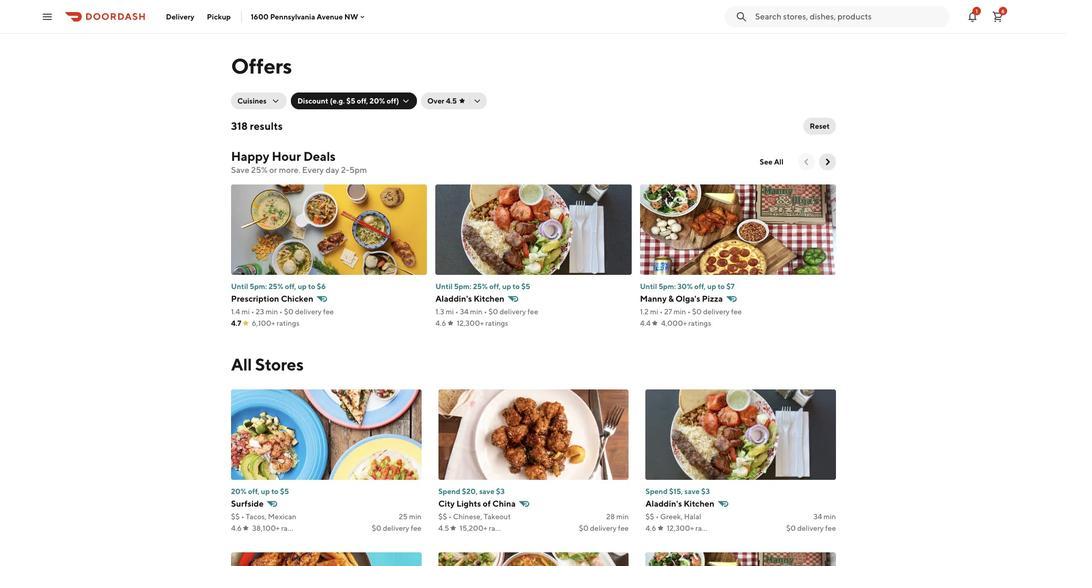 Task type: locate. For each thing, give the bounding box(es) containing it.
5pm
[[350, 165, 367, 175]]

1 vertical spatial 12,300+ ratings
[[667, 524, 719, 532]]

25% up the prescription chicken on the bottom left
[[269, 282, 284, 291]]

halal
[[685, 512, 702, 521]]

up up "surfside"
[[261, 487, 270, 496]]

off, right 30%
[[695, 282, 706, 291]]

0 vertical spatial 4.5
[[446, 97, 457, 105]]

spend $15, save $3
[[646, 487, 710, 496]]

1 horizontal spatial 12,300+ ratings
[[667, 524, 719, 532]]

20%
[[370, 97, 385, 105], [231, 487, 247, 496]]

0 vertical spatial $5
[[347, 97, 356, 105]]

up up the 1.3 mi • 34 min • $0 delivery fee
[[503, 282, 512, 291]]

ratings down takeout
[[489, 524, 512, 532]]

save right $15,
[[685, 487, 700, 496]]

$$
[[231, 512, 240, 521], [439, 512, 447, 521], [646, 512, 655, 521]]

0 horizontal spatial aladdin's kitchen
[[436, 294, 505, 304]]

• up 6,100+ ratings
[[280, 307, 283, 316]]

2 5pm: from the left
[[455, 282, 472, 291]]

0 horizontal spatial $$
[[231, 512, 240, 521]]

lights
[[457, 499, 481, 509]]

open menu image
[[41, 10, 54, 23]]

to for prescription chicken
[[308, 282, 316, 291]]

off, right (e.g.
[[357, 97, 368, 105]]

1 horizontal spatial $$
[[439, 512, 447, 521]]

up for prescription chicken
[[298, 282, 307, 291]]

min
[[266, 307, 278, 316], [470, 307, 483, 316], [674, 307, 687, 316], [409, 512, 422, 521], [617, 512, 629, 521], [824, 512, 837, 521]]

25% up the 1.3 mi • 34 min • $0 delivery fee
[[473, 282, 488, 291]]

318 results
[[231, 120, 283, 132]]

4.6 down 1.3
[[436, 319, 447, 327]]

until up 1.3
[[436, 282, 453, 291]]

to left $7
[[718, 282, 725, 291]]

12,300+ ratings down halal
[[667, 524, 719, 532]]

25%
[[251, 165, 268, 175], [269, 282, 284, 291], [473, 282, 488, 291]]

$5 up mexican
[[280, 487, 289, 496]]

1.4
[[231, 307, 240, 316]]

mi right 1.3
[[446, 307, 454, 316]]

&
[[669, 294, 674, 304]]

2 horizontal spatial 25%
[[473, 282, 488, 291]]

0 horizontal spatial 4.6
[[231, 524, 242, 532]]

aladdin's up 1.3
[[436, 294, 472, 304]]

0 horizontal spatial 25%
[[251, 165, 268, 175]]

kitchen up the 1.3 mi • 34 min • $0 delivery fee
[[474, 294, 505, 304]]

ratings down the 1.3 mi • 34 min • $0 delivery fee
[[486, 319, 509, 327]]

aladdin's for until
[[436, 294, 472, 304]]

all left stores
[[231, 354, 252, 374]]

to for manny & olga's pizza
[[718, 282, 725, 291]]

2 $$ from the left
[[439, 512, 447, 521]]

4.6 for surfside
[[231, 524, 242, 532]]

$0 delivery fee down 28 at right
[[579, 524, 629, 532]]

0 vertical spatial 34
[[460, 307, 469, 316]]

off, up chicken
[[285, 282, 296, 291]]

over 4.5 button
[[421, 92, 487, 109]]

all
[[775, 158, 784, 166], [231, 354, 252, 374]]

4.6
[[436, 319, 447, 327], [231, 524, 242, 532], [646, 524, 657, 532]]

off, for manny & olga's pizza
[[695, 282, 706, 291]]

up up pizza
[[708, 282, 717, 291]]

6
[[1002, 8, 1005, 14]]

1600 pennsylvania avenue nw button
[[251, 12, 367, 21]]

1 horizontal spatial $3
[[702, 487, 710, 496]]

mi for aladdin's
[[446, 307, 454, 316]]

5pm: up the prescription
[[250, 282, 267, 291]]

spend up city
[[439, 487, 461, 496]]

2 $3 from the left
[[702, 487, 710, 496]]

$3 up halal
[[702, 487, 710, 496]]

all stores
[[231, 354, 304, 374]]

$$ down "surfside"
[[231, 512, 240, 521]]

discount
[[298, 97, 329, 105]]

•
[[251, 307, 254, 316], [280, 307, 283, 316], [456, 307, 459, 316], [484, 307, 487, 316], [660, 307, 663, 316], [688, 307, 691, 316], [241, 512, 244, 521], [449, 512, 452, 521], [656, 512, 659, 521]]

2 spend from the left
[[646, 487, 668, 496]]

6,100+
[[252, 319, 275, 327]]

delivery down until 5pm: 25% off, up to $5 in the left of the page
[[500, 307, 526, 316]]

fee
[[323, 307, 334, 316], [528, 307, 539, 316], [732, 307, 742, 316], [411, 524, 422, 532], [619, 524, 629, 532], [826, 524, 837, 532]]

25% left or
[[251, 165, 268, 175]]

ratings
[[277, 319, 300, 327], [486, 319, 509, 327], [689, 319, 712, 327], [281, 524, 304, 532], [489, 524, 512, 532], [696, 524, 719, 532]]

Store search: begin typing to search for stores available on DoorDash text field
[[756, 11, 944, 22]]

1 5pm: from the left
[[250, 282, 267, 291]]

3 until from the left
[[640, 282, 658, 291]]

2 horizontal spatial mi
[[651, 307, 659, 316]]

1 $$ from the left
[[231, 512, 240, 521]]

1 save from the left
[[480, 487, 495, 496]]

off)
[[387, 97, 399, 105]]

1 horizontal spatial aladdin's kitchen
[[646, 499, 715, 509]]

2 mi from the left
[[446, 307, 454, 316]]

0 horizontal spatial $3
[[496, 487, 505, 496]]

1 vertical spatial aladdin's kitchen
[[646, 499, 715, 509]]

save up of
[[480, 487, 495, 496]]

1 vertical spatial kitchen
[[684, 499, 715, 509]]

2 horizontal spatial $0 delivery fee
[[787, 524, 837, 532]]

chinese,
[[453, 512, 483, 521]]

delivery down the "34 min"
[[798, 524, 824, 532]]

1 vertical spatial 20%
[[231, 487, 247, 496]]

manny
[[640, 294, 667, 304]]

mi right the 1.2
[[651, 307, 659, 316]]

0 vertical spatial 20%
[[370, 97, 385, 105]]

to left $6 on the left of page
[[308, 282, 316, 291]]

4.5 inside over 4.5 button
[[446, 97, 457, 105]]

0 horizontal spatial spend
[[439, 487, 461, 496]]

4,000+ ratings
[[662, 319, 712, 327]]

aladdin's kitchen for $15,
[[646, 499, 715, 509]]

3 $$ from the left
[[646, 512, 655, 521]]

0 horizontal spatial $0 delivery fee
[[372, 524, 422, 532]]

1 vertical spatial all
[[231, 354, 252, 374]]

0 vertical spatial 12,300+ ratings
[[457, 319, 509, 327]]

1
[[976, 8, 979, 14]]

kitchen for 25%
[[474, 294, 505, 304]]

20% up "surfside"
[[231, 487, 247, 496]]

2 until from the left
[[436, 282, 453, 291]]

$0 delivery fee
[[372, 524, 422, 532], [579, 524, 629, 532], [787, 524, 837, 532]]

1 horizontal spatial all
[[775, 158, 784, 166]]

cuisines button
[[231, 92, 287, 109]]

up up chicken
[[298, 282, 307, 291]]

$6
[[317, 282, 326, 291]]

happy hour deals save 25% or more. every day 2-5pm
[[231, 149, 367, 175]]

delivery down 25
[[383, 524, 410, 532]]

$$ left greek,
[[646, 512, 655, 521]]

manny & olga's pizza
[[640, 294, 723, 304]]

spend left $15,
[[646, 487, 668, 496]]

1 until from the left
[[231, 282, 248, 291]]

kitchen for save
[[684, 499, 715, 509]]

318
[[231, 120, 248, 132]]

3 $0 delivery fee from the left
[[787, 524, 837, 532]]

20% left off)
[[370, 97, 385, 105]]

$5 up the 1.3 mi • 34 min • $0 delivery fee
[[522, 282, 531, 291]]

$0 delivery fee down the "34 min"
[[787, 524, 837, 532]]

2 horizontal spatial until
[[640, 282, 658, 291]]

save
[[480, 487, 495, 496], [685, 487, 700, 496]]

1 horizontal spatial spend
[[646, 487, 668, 496]]

$$ down city
[[439, 512, 447, 521]]

1 horizontal spatial until
[[436, 282, 453, 291]]

up for manny & olga's pizza
[[708, 282, 717, 291]]

5pm: for manny
[[659, 282, 676, 291]]

$20,
[[462, 487, 478, 496]]

delivery down 28 at right
[[590, 524, 617, 532]]

until up the prescription
[[231, 282, 248, 291]]

3 5pm: from the left
[[659, 282, 676, 291]]

0 vertical spatial aladdin's
[[436, 294, 472, 304]]

mi for manny
[[651, 307, 659, 316]]

$0
[[284, 307, 294, 316], [489, 307, 498, 316], [693, 307, 702, 316], [372, 524, 382, 532], [579, 524, 589, 532], [787, 524, 796, 532]]

mi right 1.4
[[242, 307, 250, 316]]

0 horizontal spatial 20%
[[231, 487, 247, 496]]

5pm: up the 1.3 mi • 34 min • $0 delivery fee
[[455, 282, 472, 291]]

see all
[[760, 158, 784, 166]]

25% for prescription
[[269, 282, 284, 291]]

2 horizontal spatial 4.6
[[646, 524, 657, 532]]

until
[[231, 282, 248, 291], [436, 282, 453, 291], [640, 282, 658, 291]]

to up the 1.3 mi • 34 min • $0 delivery fee
[[513, 282, 520, 291]]

$5
[[347, 97, 356, 105], [522, 282, 531, 291], [280, 487, 289, 496]]

0 horizontal spatial aladdin's
[[436, 294, 472, 304]]

$0 delivery fee down 25
[[372, 524, 422, 532]]

to
[[308, 282, 316, 291], [513, 282, 520, 291], [718, 282, 725, 291], [272, 487, 279, 496]]

1 vertical spatial aladdin's
[[646, 499, 683, 509]]

1 horizontal spatial $5
[[347, 97, 356, 105]]

day
[[326, 165, 340, 175]]

off, for prescription chicken
[[285, 282, 296, 291]]

0 horizontal spatial kitchen
[[474, 294, 505, 304]]

aladdin's kitchen
[[436, 294, 505, 304], [646, 499, 715, 509]]

1 horizontal spatial mi
[[446, 307, 454, 316]]

0 horizontal spatial $5
[[280, 487, 289, 496]]

0 vertical spatial 12,300+
[[457, 319, 484, 327]]

aladdin's kitchen down spend $15, save $3 on the right bottom of the page
[[646, 499, 715, 509]]

4.5 right "over"
[[446, 97, 457, 105]]

34
[[460, 307, 469, 316], [814, 512, 823, 521]]

ratings down 1.4 mi • 23 min • $0 delivery fee
[[277, 319, 300, 327]]

until up the 'manny'
[[640, 282, 658, 291]]

0 horizontal spatial mi
[[242, 307, 250, 316]]

2 horizontal spatial $$
[[646, 512, 655, 521]]

pizza
[[703, 294, 723, 304]]

2 horizontal spatial $5
[[522, 282, 531, 291]]

1 horizontal spatial 5pm:
[[455, 282, 472, 291]]

aladdin's up greek,
[[646, 499, 683, 509]]

to up mexican
[[272, 487, 279, 496]]

1.2 mi • 27 min • $0 delivery fee
[[640, 307, 742, 316]]

1 horizontal spatial kitchen
[[684, 499, 715, 509]]

aladdin's kitchen down until 5pm: 25% off, up to $5 in the left of the page
[[436, 294, 505, 304]]

0 vertical spatial kitchen
[[474, 294, 505, 304]]

of
[[483, 499, 491, 509]]

$5 right (e.g.
[[347, 97, 356, 105]]

off, up the 1.3 mi • 34 min • $0 delivery fee
[[490, 282, 501, 291]]

5pm: up &
[[659, 282, 676, 291]]

5pm:
[[250, 282, 267, 291], [455, 282, 472, 291], [659, 282, 676, 291]]

off,
[[357, 97, 368, 105], [285, 282, 296, 291], [490, 282, 501, 291], [695, 282, 706, 291], [248, 487, 260, 496]]

save for kitchen
[[685, 487, 700, 496]]

1 horizontal spatial 25%
[[269, 282, 284, 291]]

1 spend from the left
[[439, 487, 461, 496]]

$3 up china
[[496, 487, 505, 496]]

aladdin's for spend
[[646, 499, 683, 509]]

all right see
[[775, 158, 784, 166]]

23
[[256, 307, 264, 316]]

1 vertical spatial 34
[[814, 512, 823, 521]]

1 horizontal spatial save
[[685, 487, 700, 496]]

1 horizontal spatial 20%
[[370, 97, 385, 105]]

0 vertical spatial aladdin's kitchen
[[436, 294, 505, 304]]

4.6 down the $$ • greek, halal
[[646, 524, 657, 532]]

every
[[302, 165, 324, 175]]

• left greek,
[[656, 512, 659, 521]]

previous button of carousel image
[[802, 157, 813, 167]]

4.6 for aladdin's kitchen
[[646, 524, 657, 532]]

1 mi from the left
[[242, 307, 250, 316]]

$$ for aladdin's kitchen
[[646, 512, 655, 521]]

0 horizontal spatial save
[[480, 487, 495, 496]]

$3
[[496, 487, 505, 496], [702, 487, 710, 496]]

ratings down halal
[[696, 524, 719, 532]]

12,300+ ratings down the 1.3 mi • 34 min • $0 delivery fee
[[457, 319, 509, 327]]

$15,
[[670, 487, 683, 496]]

kitchen up halal
[[684, 499, 715, 509]]

$0 delivery fee for aladdin's
[[787, 524, 837, 532]]

2 save from the left
[[685, 487, 700, 496]]

20% off, up to $5
[[231, 487, 289, 496]]

4.5 down city
[[439, 524, 449, 532]]

1 horizontal spatial 12,300+
[[667, 524, 695, 532]]

mi
[[242, 307, 250, 316], [446, 307, 454, 316], [651, 307, 659, 316]]

12,300+ down the $$ • greek, halal
[[667, 524, 695, 532]]

12,300+ down the 1.3 mi • 34 min • $0 delivery fee
[[457, 319, 484, 327]]

until 5pm: 25% off, up to $6
[[231, 282, 326, 291]]

0 horizontal spatial 12,300+ ratings
[[457, 319, 509, 327]]

2-
[[341, 165, 350, 175]]

1 horizontal spatial aladdin's
[[646, 499, 683, 509]]

4.6 down "surfside"
[[231, 524, 242, 532]]

$5 inside button
[[347, 97, 356, 105]]

1 $3 from the left
[[496, 487, 505, 496]]

4.5
[[446, 97, 457, 105], [439, 524, 449, 532]]

0 horizontal spatial 34
[[460, 307, 469, 316]]

stores
[[255, 354, 304, 374]]

2 horizontal spatial 5pm:
[[659, 282, 676, 291]]

3 mi from the left
[[651, 307, 659, 316]]

2 $0 delivery fee from the left
[[579, 524, 629, 532]]

0 horizontal spatial until
[[231, 282, 248, 291]]

1 horizontal spatial $0 delivery fee
[[579, 524, 629, 532]]

mexican
[[268, 512, 297, 521]]

0 horizontal spatial 5pm:
[[250, 282, 267, 291]]

1 horizontal spatial 34
[[814, 512, 823, 521]]

until for aladdin's kitchen
[[436, 282, 453, 291]]

5 items, open order cart image
[[992, 10, 1005, 23]]

28
[[607, 512, 615, 521]]

12,300+
[[457, 319, 484, 327], [667, 524, 695, 532]]

spend for city
[[439, 487, 461, 496]]

spend
[[439, 487, 461, 496], [646, 487, 668, 496]]



Task type: describe. For each thing, give the bounding box(es) containing it.
6 button
[[988, 6, 1009, 27]]

0 vertical spatial all
[[775, 158, 784, 166]]

25
[[399, 512, 408, 521]]

to for aladdin's kitchen
[[513, 282, 520, 291]]

4.7
[[231, 319, 242, 327]]

$$ for surfside
[[231, 512, 240, 521]]

takeout
[[484, 512, 511, 521]]

until for prescription chicken
[[231, 282, 248, 291]]

delivery
[[166, 12, 194, 21]]

• down until 5pm: 25% off, up to $5 in the left of the page
[[484, 307, 487, 316]]

save
[[231, 165, 250, 175]]

delivery button
[[160, 8, 201, 25]]

$$ • chinese, takeout
[[439, 512, 511, 521]]

1600 pennsylvania avenue nw
[[251, 12, 359, 21]]

reset button
[[804, 118, 837, 135]]

happy
[[231, 149, 269, 163]]

notification bell image
[[967, 10, 980, 23]]

delivery down chicken
[[295, 307, 322, 316]]

aladdin's kitchen for 5pm:
[[436, 294, 505, 304]]

discount (e.g. $5 off, 20% off) button
[[291, 92, 417, 109]]

$0 delivery fee for city
[[579, 524, 629, 532]]

25% for aladdin's
[[473, 282, 488, 291]]

1.3 mi • 34 min • $0 delivery fee
[[436, 307, 539, 316]]

• left tacos, on the left bottom of the page
[[241, 512, 244, 521]]

1.4 mi • 23 min • $0 delivery fee
[[231, 307, 334, 316]]

pickup button
[[201, 8, 237, 25]]

1 horizontal spatial 4.6
[[436, 319, 447, 327]]

save for lights
[[480, 487, 495, 496]]

$$ • greek, halal
[[646, 512, 702, 521]]

1 vertical spatial 12,300+
[[667, 524, 695, 532]]

prescription chicken
[[231, 294, 314, 304]]

see all link
[[754, 153, 790, 170]]

until 5pm: 30% off, up to $7
[[640, 282, 735, 291]]

over
[[428, 97, 445, 105]]

pickup
[[207, 12, 231, 21]]

delivery down pizza
[[704, 307, 730, 316]]

offers
[[231, 54, 292, 78]]

$$ for city lights of china
[[439, 512, 447, 521]]

4.4
[[640, 319, 651, 327]]

city lights of china
[[439, 499, 516, 509]]

38,100+
[[252, 524, 280, 532]]

0 horizontal spatial all
[[231, 354, 252, 374]]

$3 for city lights of china
[[496, 487, 505, 496]]

reset
[[810, 122, 830, 130]]

nw
[[345, 12, 359, 21]]

next button of carousel image
[[823, 157, 834, 167]]

ratings down mexican
[[281, 524, 304, 532]]

spend for aladdin's
[[646, 487, 668, 496]]

off, up "surfside"
[[248, 487, 260, 496]]

2 vertical spatial $5
[[280, 487, 289, 496]]

• right 1.3
[[456, 307, 459, 316]]

avenue
[[317, 12, 343, 21]]

results
[[250, 120, 283, 132]]

city
[[439, 499, 455, 509]]

$$ • tacos, mexican
[[231, 512, 297, 521]]

• down city
[[449, 512, 452, 521]]

38,100+ ratings
[[252, 524, 304, 532]]

tacos,
[[246, 512, 267, 521]]

discount (e.g. $5 off, 20% off)
[[298, 97, 399, 105]]

see
[[760, 158, 773, 166]]

20% inside discount (e.g. $5 off, 20% off) button
[[370, 97, 385, 105]]

34 min
[[814, 512, 837, 521]]

mi for prescription
[[242, 307, 250, 316]]

over 4.5
[[428, 97, 457, 105]]

5pm: for aladdin's
[[455, 282, 472, 291]]

up for aladdin's kitchen
[[503, 282, 512, 291]]

• left 23 in the left bottom of the page
[[251, 307, 254, 316]]

$3 for aladdin's kitchen
[[702, 487, 710, 496]]

25% inside happy hour deals save 25% or more. every day 2-5pm
[[251, 165, 268, 175]]

1 vertical spatial 4.5
[[439, 524, 449, 532]]

off, inside button
[[357, 97, 368, 105]]

1 $0 delivery fee from the left
[[372, 524, 422, 532]]

olga's
[[676, 294, 701, 304]]

• left "27"
[[660, 307, 663, 316]]

4,000+
[[662, 319, 687, 327]]

15,200+ ratings
[[460, 524, 512, 532]]

chicken
[[281, 294, 314, 304]]

spend $20, save $3
[[439, 487, 505, 496]]

hour
[[272, 149, 301, 163]]

pennsylvania
[[270, 12, 315, 21]]

1 vertical spatial $5
[[522, 282, 531, 291]]

27
[[665, 307, 673, 316]]

or
[[270, 165, 277, 175]]

cuisines
[[238, 97, 267, 105]]

(e.g.
[[330, 97, 345, 105]]

surfside
[[231, 499, 264, 509]]

30%
[[678, 282, 693, 291]]

prescription
[[231, 294, 279, 304]]

15,200+
[[460, 524, 488, 532]]

ratings down 1.2 mi • 27 min • $0 delivery fee
[[689, 319, 712, 327]]

until 5pm: 25% off, up to $5
[[436, 282, 531, 291]]

1.3
[[436, 307, 445, 316]]

deals
[[304, 149, 336, 163]]

off, for aladdin's kitchen
[[490, 282, 501, 291]]

6,100+ ratings
[[252, 319, 300, 327]]

28 min
[[607, 512, 629, 521]]

• up 4,000+ ratings
[[688, 307, 691, 316]]

1600
[[251, 12, 269, 21]]

more.
[[279, 165, 301, 175]]

greek,
[[661, 512, 683, 521]]

until for manny & olga's pizza
[[640, 282, 658, 291]]

china
[[493, 499, 516, 509]]

1.2
[[640, 307, 649, 316]]

5pm: for prescription
[[250, 282, 267, 291]]

25 min
[[399, 512, 422, 521]]

$7
[[727, 282, 735, 291]]

0 horizontal spatial 12,300+
[[457, 319, 484, 327]]



Task type: vqa. For each thing, say whether or not it's contained in the screenshot.
25% related to Aladdin's
yes



